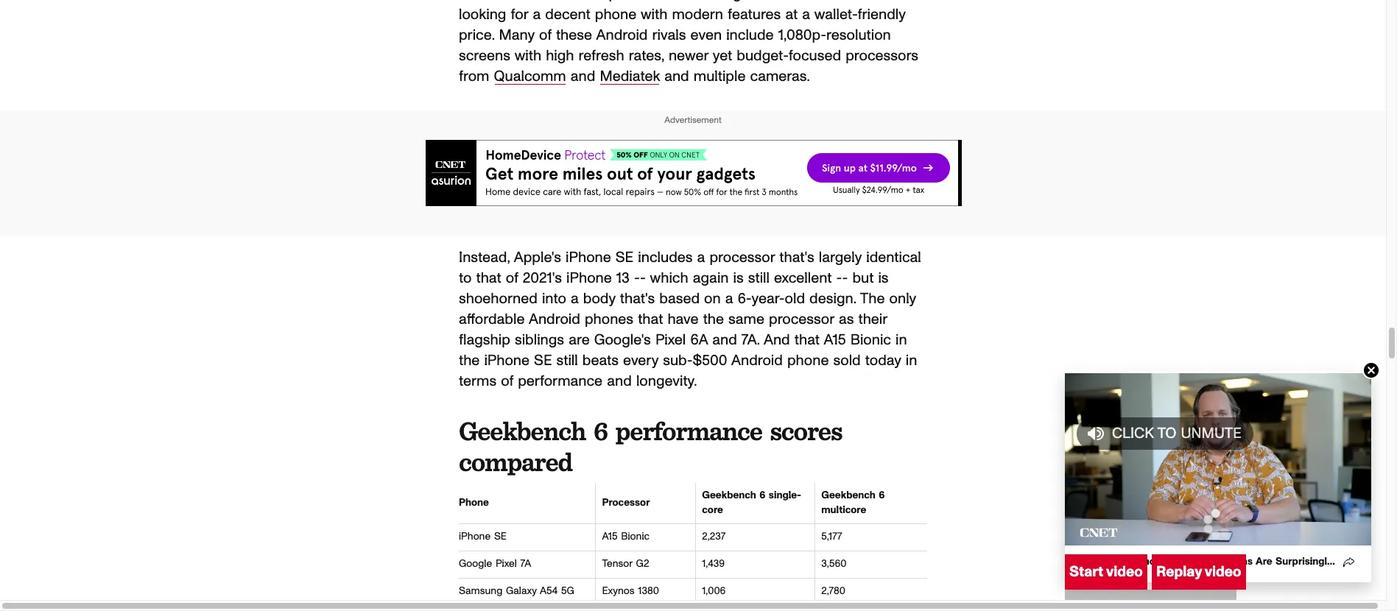 Task type: locate. For each thing, give the bounding box(es) containing it.
0 horizontal spatial to
[[459, 271, 472, 286]]

6 inside the geekbench 6 performance scores compared
[[593, 415, 608, 447]]

tensor
[[602, 559, 633, 569]]

0 horizontal spatial video
[[1106, 565, 1143, 580]]

and
[[764, 333, 790, 348]]

that's down 13
[[620, 292, 655, 307]]

processor
[[602, 498, 650, 508]]

1 vertical spatial performance
[[616, 415, 762, 447]]

replay video button
[[1152, 555, 1246, 590]]

same
[[728, 312, 764, 327]]

1 horizontal spatial bionic
[[850, 333, 891, 348]]

1 horizontal spatial to
[[1158, 426, 1176, 441]]

the right se:
[[1189, 557, 1207, 567]]

1 vertical spatial still
[[556, 354, 578, 368]]

0 vertical spatial that
[[476, 271, 501, 286]]

1 vertical spatial a15
[[602, 532, 618, 542]]

2 - from the left
[[640, 271, 646, 286]]

iphone
[[566, 251, 611, 265], [566, 271, 612, 286], [484, 354, 530, 368], [459, 532, 491, 542], [1134, 557, 1167, 567]]

2 horizontal spatial geekbench
[[821, 491, 876, 501]]

5g
[[561, 586, 574, 596]]

0 horizontal spatial that
[[476, 271, 501, 286]]

a15 bionic
[[602, 532, 650, 542]]

6 inside the geekbench 6 multicore
[[879, 491, 885, 501]]

3 - from the left
[[836, 271, 842, 286]]

0 vertical spatial the
[[703, 312, 724, 327]]

still
[[748, 271, 770, 286], [556, 354, 578, 368]]

apple's
[[514, 251, 561, 265]]

1 vertical spatial 6a
[[1102, 557, 1115, 567]]

android down 7a.
[[731, 354, 783, 368]]

1 horizontal spatial a15
[[824, 333, 846, 348]]

7a.
[[742, 333, 760, 348]]

1 vertical spatial the
[[1189, 557, 1207, 567]]

geekbench inside the geekbench 6 multicore
[[821, 491, 876, 501]]

2 video from the left
[[1205, 565, 1241, 580]]

a left "6-"
[[725, 292, 733, 307]]

a15 down as
[[824, 333, 846, 348]]

are
[[1256, 557, 1272, 567]]

to down instead,
[[459, 271, 472, 286]]

that left the have at the bottom
[[638, 312, 663, 327]]

0 horizontal spatial the
[[860, 292, 885, 307]]

1 horizontal spatial geekbench
[[702, 491, 756, 501]]

6
[[593, 415, 608, 447], [760, 491, 766, 501], [879, 491, 885, 501]]

se up google pixel 7a
[[494, 532, 507, 542]]

0 vertical spatial performance
[[518, 374, 603, 389]]

geekbench up core
[[702, 491, 756, 501]]

1 vertical spatial that
[[638, 312, 663, 327]]

6 for multicore
[[879, 491, 885, 501]]

1 video from the left
[[1106, 565, 1143, 580]]

se up 13
[[616, 251, 634, 265]]

0 vertical spatial bionic
[[850, 333, 891, 348]]

old
[[785, 292, 805, 307]]

0 horizontal spatial 6
[[593, 415, 608, 447]]

se
[[616, 251, 634, 265], [534, 354, 552, 368], [494, 532, 507, 542]]

1 vertical spatial of
[[501, 374, 513, 389]]

siblings
[[515, 333, 564, 348]]

geekbench inside geekbench 6 single- core
[[702, 491, 756, 501]]

geekbench up multicore
[[821, 491, 876, 501]]

of up 'shoehorned'
[[506, 271, 518, 286]]

0 horizontal spatial still
[[556, 354, 578, 368]]

phone
[[459, 498, 489, 508]]

today
[[865, 354, 901, 368]]

g2
[[636, 559, 649, 569]]

1 horizontal spatial still
[[748, 271, 770, 286]]

0 horizontal spatial that's
[[620, 292, 655, 307]]

performance down longevity.
[[616, 415, 762, 447]]

1 horizontal spatial a
[[697, 251, 705, 265]]

2 horizontal spatial se
[[616, 251, 634, 265]]

a up again
[[697, 251, 705, 265]]

video right start
[[1106, 565, 1143, 580]]

0 horizontal spatial the
[[459, 354, 480, 368]]

pixel inside instead, apple's iphone se includes a processor that's largely identical to that of 2021's iphone 13 -- which again is still excellent -- but is shoehorned into a body that's based on a 6-year-old design. the only affordable android phones that have the same processor as their flagship siblings are google's pixel 6a and 7a. and that a15 bionic in the iphone se still beats every sub-$500 android phone sold today in terms of performance and longevity.
[[655, 333, 686, 348]]

1 horizontal spatial android
[[731, 354, 783, 368]]

video inside button
[[1106, 565, 1143, 580]]

0 vertical spatial to
[[459, 271, 472, 286]]

google's
[[594, 333, 651, 348]]

to right the click
[[1158, 426, 1176, 441]]

that's up excellent
[[779, 251, 814, 265]]

1 - from the left
[[634, 271, 640, 286]]

design.
[[809, 292, 856, 307]]

processor up again
[[710, 251, 775, 265]]

google
[[459, 559, 492, 569]]

pixel left vs. at the bottom right of page
[[1077, 557, 1099, 567]]

0 horizontal spatial geekbench
[[459, 415, 586, 447]]

0 vertical spatial a15
[[824, 333, 846, 348]]

geekbench
[[459, 415, 586, 447], [702, 491, 756, 501], [821, 491, 876, 501]]

sub-
[[663, 354, 693, 368]]

surprisingly
[[1276, 557, 1332, 567]]

cameras
[[1210, 557, 1253, 567]]

that up phone
[[795, 333, 820, 348]]

video
[[1106, 565, 1143, 580], [1205, 565, 1241, 580]]

still down are
[[556, 354, 578, 368]]

excellent
[[774, 271, 832, 286]]

bionic
[[850, 333, 891, 348], [621, 532, 650, 542]]

in right today
[[906, 354, 917, 368]]

1 vertical spatial to
[[1158, 426, 1176, 441]]

a15 inside instead, apple's iphone se includes a processor that's largely identical to that of 2021's iphone 13 -- which again is still excellent -- but is shoehorned into a body that's based on a 6-year-old design. the only affordable android phones that have the same processor as their flagship siblings are google's pixel 6a and 7a. and that a15 bionic in the iphone se still beats every sub-$500 android phone sold today in terms of performance and longevity.
[[824, 333, 846, 348]]

is up "6-"
[[733, 271, 744, 286]]

0 horizontal spatial is
[[733, 271, 744, 286]]

0 horizontal spatial pixel
[[496, 559, 517, 569]]

2 vertical spatial that
[[795, 333, 820, 348]]

se inside the geekbench 6 performance scores compared element
[[494, 532, 507, 542]]

android down into
[[529, 312, 580, 327]]

terms
[[459, 374, 497, 389]]

to
[[459, 271, 472, 286], [1158, 426, 1176, 441]]

geekbench 6 performance scores compared
[[459, 415, 842, 478]]

6 for single-
[[760, 491, 766, 501]]

a15
[[824, 333, 846, 348], [602, 532, 618, 542]]

exynos 1380
[[602, 586, 659, 596]]

the
[[860, 292, 885, 307], [1189, 557, 1207, 567]]

processor down old
[[769, 312, 834, 327]]

a15 up tensor on the left of the page
[[602, 532, 618, 542]]

1 horizontal spatial 6
[[760, 491, 766, 501]]

advertisement region
[[425, 140, 961, 206]]

compared
[[459, 446, 572, 478]]

still up "year-"
[[748, 271, 770, 286]]

as
[[839, 312, 854, 327]]

start video
[[1069, 565, 1143, 580]]

0 horizontal spatial android
[[529, 312, 580, 327]]

that down instead,
[[476, 271, 501, 286]]

2 vertical spatial se
[[494, 532, 507, 542]]

pixel left 7a
[[496, 559, 517, 569]]

of right terms
[[501, 374, 513, 389]]

video for start video
[[1106, 565, 1143, 580]]

google pixel 7a
[[459, 559, 531, 569]]

1 horizontal spatial performance
[[616, 415, 762, 447]]

to inside instead, apple's iphone se includes a processor that's largely identical to that of 2021's iphone 13 -- which again is still excellent -- but is shoehorned into a body that's based on a 6-year-old design. the only affordable android phones that have the same processor as their flagship siblings are google's pixel 6a and 7a. and that a15 bionic in the iphone se still beats every sub-$500 android phone sold today in terms of performance and longevity.
[[459, 271, 472, 286]]

1 horizontal spatial video
[[1205, 565, 1241, 580]]

click to unmute
[[1112, 426, 1242, 441]]

that's
[[779, 251, 814, 265], [620, 292, 655, 307]]

1,006
[[702, 586, 726, 596]]

a15 inside the geekbench 6 performance scores compared element
[[602, 532, 618, 542]]

geekbench 6 performance scores compared element
[[459, 483, 927, 611]]

13
[[616, 271, 630, 286]]

1 horizontal spatial pixel
[[655, 333, 686, 348]]

flagship
[[459, 333, 510, 348]]

beats
[[582, 354, 619, 368]]

a right into
[[571, 292, 579, 307]]

pixel up sub-
[[655, 333, 686, 348]]

and left multiple
[[664, 69, 689, 84]]

performance
[[518, 374, 603, 389], [616, 415, 762, 447]]

bionic down their
[[850, 333, 891, 348]]

year-
[[752, 292, 785, 307]]

0 vertical spatial that's
[[779, 251, 814, 265]]

the up terms
[[459, 354, 480, 368]]

0 horizontal spatial a15
[[602, 532, 618, 542]]

vs.
[[1118, 557, 1131, 567]]

shoehorned
[[459, 292, 537, 307]]

processor
[[710, 251, 775, 265], [769, 312, 834, 327]]

6a
[[690, 333, 708, 348], [1102, 557, 1115, 567]]

0 vertical spatial se
[[616, 251, 634, 265]]

in up today
[[896, 333, 907, 348]]

based
[[659, 292, 700, 307]]

se:
[[1170, 557, 1186, 567]]

-
[[634, 271, 640, 286], [640, 271, 646, 286], [836, 271, 842, 286], [842, 271, 848, 286]]

0 vertical spatial the
[[860, 292, 885, 307]]

the
[[703, 312, 724, 327], [459, 354, 480, 368]]

1 vertical spatial bionic
[[621, 532, 650, 542]]

the down the "on"
[[703, 312, 724, 327]]

the inside instead, apple's iphone se includes a processor that's largely identical to that of 2021's iphone 13 -- which again is still excellent -- but is shoehorned into a body that's based on a 6-year-old design. the only affordable android phones that have the same processor as their flagship siblings are google's pixel 6a and 7a. and that a15 bionic in the iphone se still beats every sub-$500 android phone sold today in terms of performance and longevity.
[[860, 292, 885, 307]]

performance down the beats
[[518, 374, 603, 389]]

6a left vs. at the bottom right of page
[[1102, 557, 1115, 567]]

2 horizontal spatial 6
[[879, 491, 885, 501]]

only
[[889, 292, 916, 307]]

5,177
[[821, 532, 842, 542]]

0 horizontal spatial se
[[494, 532, 507, 542]]

geekbench 6 single- core
[[702, 491, 801, 515]]

1 vertical spatial android
[[731, 354, 783, 368]]

1 vertical spatial the
[[459, 354, 480, 368]]

bionic up g2
[[621, 532, 650, 542]]

in
[[896, 333, 907, 348], [906, 354, 917, 368]]

video left are
[[1205, 565, 1241, 580]]

samsung galaxy a54 5g
[[459, 586, 574, 596]]

6a up $500
[[690, 333, 708, 348]]

1 horizontal spatial that
[[638, 312, 663, 327]]

se down siblings
[[534, 354, 552, 368]]

video inside button
[[1205, 565, 1241, 580]]

the up their
[[860, 292, 885, 307]]

2 horizontal spatial that
[[795, 333, 820, 348]]

tensor g2
[[602, 559, 649, 569]]

geekbench down terms
[[459, 415, 586, 447]]

1 vertical spatial that's
[[620, 292, 655, 307]]

that
[[476, 271, 501, 286], [638, 312, 663, 327], [795, 333, 820, 348]]

6 inside geekbench 6 single- core
[[760, 491, 766, 501]]

0 horizontal spatial 6a
[[690, 333, 708, 348]]

is right but
[[878, 271, 889, 286]]

0 horizontal spatial performance
[[518, 374, 603, 389]]

0 vertical spatial 6a
[[690, 333, 708, 348]]

bionic inside the geekbench 6 performance scores compared element
[[621, 532, 650, 542]]

every
[[623, 354, 658, 368]]

1 horizontal spatial is
[[878, 271, 889, 286]]

geekbench inside the geekbench 6 performance scores compared
[[459, 415, 586, 447]]

0 horizontal spatial bionic
[[621, 532, 650, 542]]

1 horizontal spatial se
[[534, 354, 552, 368]]

multiple
[[694, 69, 746, 84]]

again
[[693, 271, 729, 286]]

phone
[[787, 354, 829, 368]]

1 vertical spatial se
[[534, 354, 552, 368]]



Task type: describe. For each thing, give the bounding box(es) containing it.
cameras.
[[750, 69, 810, 84]]

6-
[[738, 292, 752, 307]]

1 vertical spatial in
[[906, 354, 917, 368]]

and up $500
[[712, 333, 737, 348]]

start
[[1069, 565, 1103, 580]]

1 is from the left
[[733, 271, 744, 286]]

2,780
[[821, 586, 845, 596]]

click
[[1112, 426, 1154, 441]]

1380
[[638, 586, 659, 596]]

4 - from the left
[[842, 271, 848, 286]]

mediatek
[[600, 69, 660, 84]]

their
[[858, 312, 887, 327]]

1,439
[[702, 559, 725, 569]]

video for replay video
[[1205, 565, 1241, 580]]

2021's
[[523, 271, 562, 286]]

multicore
[[821, 505, 866, 515]]

core
[[702, 505, 723, 515]]

1 horizontal spatial that's
[[779, 251, 814, 265]]

single-
[[769, 491, 801, 501]]

1 horizontal spatial the
[[703, 312, 724, 327]]

pixel 6a vs. iphone se: the cameras are surprisingly different
[[1077, 557, 1377, 567]]

body
[[583, 292, 616, 307]]

0 vertical spatial processor
[[710, 251, 775, 265]]

affordable
[[459, 312, 525, 327]]

samsung
[[459, 586, 502, 596]]

instead,
[[459, 251, 510, 265]]

2,237
[[702, 532, 726, 542]]

instead, apple's iphone se includes a processor that's largely identical to that of 2021's iphone 13 -- which again is still excellent -- but is shoehorned into a body that's based on a 6-year-old design. the only affordable android phones that have the same processor as their flagship siblings are google's pixel 6a and 7a. and that a15 bionic in the iphone se still beats every sub-$500 android phone sold today in terms of performance and longevity.
[[459, 251, 921, 389]]

0 horizontal spatial a
[[571, 292, 579, 307]]

qualcomm link
[[494, 69, 566, 84]]

into
[[542, 292, 566, 307]]

2 horizontal spatial a
[[725, 292, 733, 307]]

mediatek link
[[600, 69, 660, 84]]

iphone se
[[459, 532, 507, 542]]

replay video
[[1156, 565, 1241, 580]]

geekbench for geekbench 6 single- core
[[702, 491, 756, 501]]

and down the beats
[[607, 374, 632, 389]]

0 vertical spatial still
[[748, 271, 770, 286]]

phones
[[585, 312, 633, 327]]

0 vertical spatial of
[[506, 271, 518, 286]]

qualcomm
[[494, 69, 566, 84]]

identical
[[866, 251, 921, 265]]

qualcomm and mediatek and multiple cameras.
[[494, 69, 814, 84]]

1 horizontal spatial the
[[1189, 557, 1207, 567]]

2 is from the left
[[878, 271, 889, 286]]

exynos
[[602, 586, 635, 596]]

geekbench for geekbench 6 multicore
[[821, 491, 876, 501]]

but
[[852, 271, 874, 286]]

unmute
[[1181, 426, 1242, 441]]

sold
[[833, 354, 861, 368]]

galaxy
[[506, 586, 537, 596]]

0 vertical spatial in
[[896, 333, 907, 348]]

$500
[[693, 354, 727, 368]]

largely
[[819, 251, 862, 265]]

longevity.
[[636, 374, 697, 389]]

7a
[[520, 559, 531, 569]]

3,560
[[821, 559, 847, 569]]

geekbench for geekbench 6 performance scores compared
[[459, 415, 586, 447]]

includes
[[638, 251, 693, 265]]

scores
[[770, 415, 842, 447]]

geekbench 6 multicore
[[821, 491, 885, 515]]

performance inside the geekbench 6 performance scores compared
[[616, 415, 762, 447]]

performance inside instead, apple's iphone se includes a processor that's largely identical to that of 2021's iphone 13 -- which again is still excellent -- but is shoehorned into a body that's based on a 6-year-old design. the only affordable android phones that have the same processor as their flagship siblings are google's pixel 6a and 7a. and that a15 bionic in the iphone se still beats every sub-$500 android phone sold today in terms of performance and longevity.
[[518, 374, 603, 389]]

bionic inside instead, apple's iphone se includes a processor that's largely identical to that of 2021's iphone 13 -- which again is still excellent -- but is shoehorned into a body that's based on a 6-year-old design. the only affordable android phones that have the same processor as their flagship siblings are google's pixel 6a and 7a. and that a15 bionic in the iphone se still beats every sub-$500 android phone sold today in terms of performance and longevity.
[[850, 333, 891, 348]]

and left 'mediatek'
[[571, 69, 595, 84]]

1 horizontal spatial 6a
[[1102, 557, 1115, 567]]

have
[[668, 312, 699, 327]]

replay
[[1156, 565, 1202, 580]]

different
[[1335, 557, 1377, 567]]

are
[[569, 333, 590, 348]]

2 horizontal spatial pixel
[[1077, 557, 1099, 567]]

a54
[[540, 586, 558, 596]]

6a inside instead, apple's iphone se includes a processor that's largely identical to that of 2021's iphone 13 -- which again is still excellent -- but is shoehorned into a body that's based on a 6-year-old design. the only affordable android phones that have the same processor as their flagship siblings are google's pixel 6a and 7a. and that a15 bionic in the iphone se still beats every sub-$500 android phone sold today in terms of performance and longevity.
[[690, 333, 708, 348]]

which
[[650, 271, 688, 286]]

6 for performance
[[593, 415, 608, 447]]

on
[[704, 292, 721, 307]]

pixel inside the geekbench 6 performance scores compared element
[[496, 559, 517, 569]]

start video button
[[1065, 555, 1147, 590]]

1 vertical spatial processor
[[769, 312, 834, 327]]

0 vertical spatial android
[[529, 312, 580, 327]]

iphone inside the geekbench 6 performance scores compared element
[[459, 532, 491, 542]]



Task type: vqa. For each thing, say whether or not it's contained in the screenshot.
Best corresponding to Best No Annual Fee Credit Cards
no



